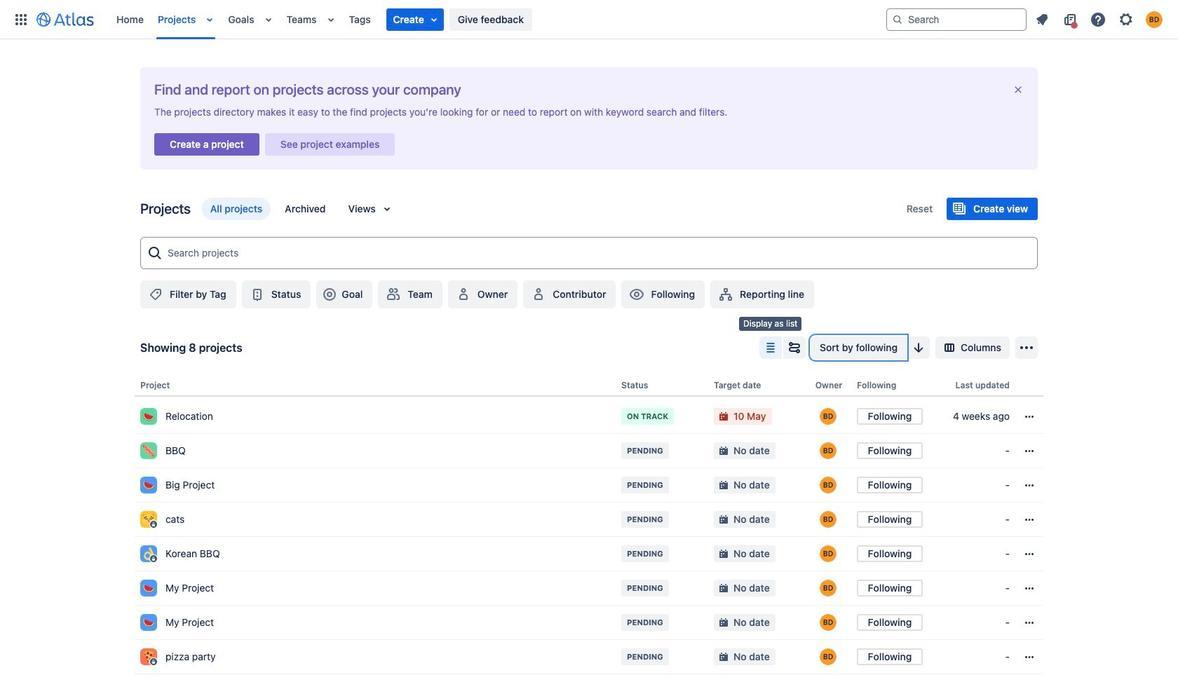 Task type: describe. For each thing, give the bounding box(es) containing it.
help image
[[1091, 11, 1107, 28]]

display as timeline image
[[787, 340, 804, 356]]

display as list image
[[763, 340, 780, 356]]

switch to... image
[[13, 11, 29, 28]]

account image
[[1147, 11, 1163, 28]]

Search projects field
[[164, 241, 1032, 266]]

following image
[[629, 286, 646, 303]]

4 more information about this user image from the top
[[820, 649, 837, 666]]

Search field
[[887, 8, 1027, 31]]

3 more information about this user image from the top
[[820, 477, 837, 494]]



Task type: vqa. For each thing, say whether or not it's contained in the screenshot.
the rightmost list
yes



Task type: locate. For each thing, give the bounding box(es) containing it.
list item
[[386, 8, 444, 31]]

1 more information about this user image from the top
[[820, 512, 837, 528]]

notifications image
[[1034, 11, 1051, 28]]

1 horizontal spatial list
[[1030, 8, 1171, 31]]

list item inside top element
[[386, 8, 444, 31]]

2 more information about this user image from the top
[[820, 443, 837, 460]]

status image
[[249, 286, 266, 303]]

banner
[[0, 0, 1179, 39]]

search image
[[893, 14, 904, 25]]

more options image
[[1019, 340, 1036, 356]]

top element
[[8, 0, 887, 39]]

more information about this user image
[[820, 512, 837, 528], [820, 546, 837, 563], [820, 580, 837, 597], [820, 615, 837, 632]]

2 more information about this user image from the top
[[820, 546, 837, 563]]

0 horizontal spatial list
[[109, 0, 887, 39]]

settings image
[[1119, 11, 1135, 28]]

close banner image
[[1013, 84, 1025, 95]]

more information about this user image
[[820, 408, 837, 425], [820, 443, 837, 460], [820, 477, 837, 494], [820, 649, 837, 666]]

1 more information about this user image from the top
[[820, 408, 837, 425]]

reverse sort order image
[[911, 340, 928, 356]]

tooltip
[[740, 317, 802, 331]]

None search field
[[887, 8, 1027, 31]]

3 more information about this user image from the top
[[820, 580, 837, 597]]

search projects image
[[147, 245, 164, 262]]

4 more information about this user image from the top
[[820, 615, 837, 632]]

tag image
[[147, 286, 164, 303]]

list
[[109, 0, 887, 39], [1030, 8, 1171, 31]]



